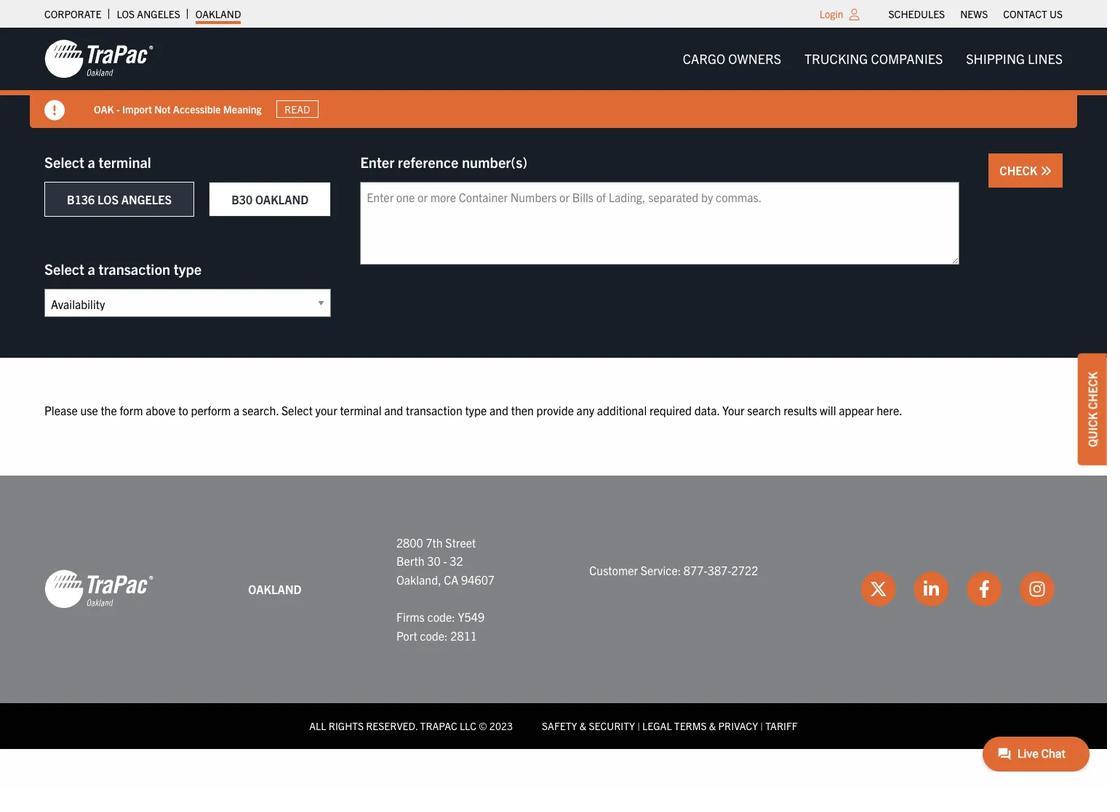 Task type: describe. For each thing, give the bounding box(es) containing it.
required
[[650, 403, 692, 418]]

rights
[[329, 720, 364, 733]]

1 vertical spatial code:
[[420, 628, 448, 643]]

2 & from the left
[[709, 720, 716, 733]]

any
[[577, 403, 595, 418]]

32
[[450, 554, 463, 568]]

search
[[748, 403, 781, 418]]

here.
[[877, 403, 903, 418]]

877-
[[684, 563, 708, 578]]

contact us
[[1004, 7, 1063, 20]]

lines
[[1028, 50, 1063, 67]]

enter
[[360, 153, 395, 171]]

0 vertical spatial oakland
[[196, 7, 241, 20]]

corporate link
[[44, 4, 101, 24]]

1 vertical spatial angeles
[[121, 192, 172, 207]]

news
[[961, 7, 988, 20]]

1 and from the left
[[384, 403, 403, 418]]

shipping lines link
[[955, 44, 1075, 74]]

all
[[309, 720, 326, 733]]

2 vertical spatial a
[[234, 403, 240, 418]]

cargo owners link
[[671, 44, 793, 74]]

safety & security link
[[542, 720, 635, 733]]

reference
[[398, 153, 459, 171]]

- inside 2800 7th street berth 30 - 32 oakland, ca 94607
[[443, 554, 447, 568]]

owners
[[729, 50, 782, 67]]

0 vertical spatial type
[[174, 260, 202, 278]]

0 vertical spatial code:
[[427, 610, 455, 624]]

select for select a transaction type
[[44, 260, 84, 278]]

please use the form above to perform a search. select your terminal and transaction type and then provide any additional required data. your search results will appear here.
[[44, 403, 903, 418]]

safety & security | legal terms & privacy | tariff
[[542, 720, 798, 733]]

select a transaction type
[[44, 260, 202, 278]]

b136 los angeles
[[67, 192, 172, 207]]

footer containing 2800 7th street
[[0, 476, 1107, 749]]

then
[[511, 403, 534, 418]]

news link
[[961, 4, 988, 24]]

login
[[820, 7, 844, 20]]

accessible
[[173, 102, 221, 115]]

2722
[[732, 563, 758, 578]]

login link
[[820, 7, 844, 20]]

berth
[[397, 554, 425, 568]]

y549
[[458, 610, 485, 624]]

customer service: 877-387-2722
[[590, 563, 758, 578]]

above
[[146, 403, 176, 418]]

schedules link
[[889, 4, 945, 24]]

security
[[589, 720, 635, 733]]

menu bar containing schedules
[[881, 4, 1071, 24]]

2800 7th street berth 30 - 32 oakland, ca 94607
[[397, 535, 495, 587]]

tariff link
[[766, 720, 798, 733]]

1 horizontal spatial type
[[465, 403, 487, 418]]

oakland,
[[397, 573, 441, 587]]

solid image
[[44, 100, 65, 121]]

0 vertical spatial los
[[117, 7, 135, 20]]

service:
[[641, 563, 681, 578]]

2811
[[451, 628, 477, 643]]

data.
[[695, 403, 720, 418]]

privacy
[[719, 720, 758, 733]]

perform
[[191, 403, 231, 418]]

please
[[44, 403, 78, 418]]

1 vertical spatial los
[[97, 192, 119, 207]]

enter reference number(s)
[[360, 153, 528, 171]]

2 vertical spatial select
[[282, 403, 313, 418]]

shipping
[[967, 50, 1025, 67]]

oak - import not accessible meaning
[[94, 102, 262, 115]]

contact us link
[[1004, 4, 1063, 24]]

b30 oakland
[[232, 192, 309, 207]]

oakland link
[[196, 4, 241, 24]]

2 | from the left
[[761, 720, 763, 733]]

banner containing cargo owners
[[0, 28, 1107, 128]]

check button
[[989, 154, 1063, 188]]

us
[[1050, 7, 1063, 20]]

customer
[[590, 563, 638, 578]]

all rights reserved. trapac llc © 2023
[[309, 720, 513, 733]]

2 oakland image from the top
[[44, 569, 154, 610]]

tariff
[[766, 720, 798, 733]]



Task type: vqa. For each thing, say whether or not it's contained in the screenshot.
Unanimity
no



Task type: locate. For each thing, give the bounding box(es) containing it.
a up b136
[[88, 153, 95, 171]]

terminal up b136 los angeles
[[99, 153, 151, 171]]

llc
[[460, 720, 477, 733]]

transaction
[[99, 260, 170, 278], [406, 403, 463, 418]]

cargo owners
[[683, 50, 782, 67]]

contact
[[1004, 7, 1048, 20]]

legal
[[643, 720, 672, 733]]

0 vertical spatial check
[[1000, 163, 1041, 178]]

1 vertical spatial oakland
[[255, 192, 309, 207]]

reserved.
[[366, 720, 418, 733]]

light image
[[850, 9, 860, 20]]

terms
[[674, 720, 707, 733]]

the
[[101, 403, 117, 418]]

7th
[[426, 535, 443, 550]]

- right oak
[[116, 102, 120, 115]]

a for terminal
[[88, 153, 95, 171]]

read link
[[276, 100, 319, 118]]

additional
[[597, 403, 647, 418]]

0 horizontal spatial |
[[638, 720, 640, 733]]

0 vertical spatial a
[[88, 153, 95, 171]]

1 | from the left
[[638, 720, 640, 733]]

trucking
[[805, 50, 868, 67]]

select down b136
[[44, 260, 84, 278]]

oak
[[94, 102, 114, 115]]

appear
[[839, 403, 874, 418]]

your
[[315, 403, 337, 418]]

30
[[427, 554, 441, 568]]

& right terms
[[709, 720, 716, 733]]

and
[[384, 403, 403, 418], [490, 403, 509, 418]]

0 vertical spatial angeles
[[137, 7, 180, 20]]

form
[[120, 403, 143, 418]]

los
[[117, 7, 135, 20], [97, 192, 119, 207]]

quick check link
[[1078, 353, 1107, 465]]

2 vertical spatial oakland
[[248, 582, 302, 596]]

ca
[[444, 573, 459, 587]]

quick
[[1086, 412, 1100, 447]]

0 vertical spatial transaction
[[99, 260, 170, 278]]

select for select a terminal
[[44, 153, 84, 171]]

0 horizontal spatial &
[[580, 720, 587, 733]]

will
[[820, 403, 836, 418]]

legal terms & privacy link
[[643, 720, 758, 733]]

0 horizontal spatial transaction
[[99, 260, 170, 278]]

oakland
[[196, 7, 241, 20], [255, 192, 309, 207], [248, 582, 302, 596]]

0 vertical spatial -
[[116, 102, 120, 115]]

a left search.
[[234, 403, 240, 418]]

menu bar inside banner
[[671, 44, 1075, 74]]

a down b136
[[88, 260, 95, 278]]

0 horizontal spatial -
[[116, 102, 120, 115]]

terminal
[[99, 153, 151, 171], [340, 403, 382, 418]]

search.
[[242, 403, 279, 418]]

& right safety
[[580, 720, 587, 733]]

menu bar
[[881, 4, 1071, 24], [671, 44, 1075, 74]]

street
[[446, 535, 476, 550]]

2800
[[397, 535, 423, 550]]

angeles left oakland link on the left top of page
[[137, 7, 180, 20]]

check
[[1000, 163, 1041, 178], [1086, 372, 1100, 409]]

provide
[[537, 403, 574, 418]]

1 horizontal spatial transaction
[[406, 403, 463, 418]]

|
[[638, 720, 640, 733], [761, 720, 763, 733]]

0 vertical spatial select
[[44, 153, 84, 171]]

menu bar down light icon
[[671, 44, 1075, 74]]

trucking companies
[[805, 50, 943, 67]]

corporate
[[44, 7, 101, 20]]

check inside button
[[1000, 163, 1041, 178]]

0 horizontal spatial check
[[1000, 163, 1041, 178]]

angeles
[[137, 7, 180, 20], [121, 192, 172, 207]]

footer
[[0, 476, 1107, 749]]

and right your
[[384, 403, 403, 418]]

los right corporate
[[117, 7, 135, 20]]

meaning
[[223, 102, 262, 115]]

1 vertical spatial check
[[1086, 372, 1100, 409]]

port
[[397, 628, 417, 643]]

0 horizontal spatial terminal
[[99, 153, 151, 171]]

0 vertical spatial menu bar
[[881, 4, 1071, 24]]

1 vertical spatial a
[[88, 260, 95, 278]]

to
[[178, 403, 188, 418]]

1 vertical spatial transaction
[[406, 403, 463, 418]]

1 vertical spatial type
[[465, 403, 487, 418]]

select up b136
[[44, 153, 84, 171]]

| left tariff
[[761, 720, 763, 733]]

0 horizontal spatial and
[[384, 403, 403, 418]]

0 vertical spatial terminal
[[99, 153, 151, 171]]

select a terminal
[[44, 153, 151, 171]]

1 horizontal spatial -
[[443, 554, 447, 568]]

los right b136
[[97, 192, 119, 207]]

94607
[[461, 573, 495, 587]]

banner
[[0, 28, 1107, 128]]

b30
[[232, 192, 253, 207]]

code: right port
[[420, 628, 448, 643]]

use
[[80, 403, 98, 418]]

1 vertical spatial -
[[443, 554, 447, 568]]

1 vertical spatial menu bar
[[671, 44, 1075, 74]]

0 vertical spatial oakland image
[[44, 39, 154, 79]]

select left your
[[282, 403, 313, 418]]

a for transaction
[[88, 260, 95, 278]]

1 horizontal spatial terminal
[[340, 403, 382, 418]]

&
[[580, 720, 587, 733], [709, 720, 716, 733]]

Enter reference number(s) text field
[[360, 182, 960, 265]]

0 horizontal spatial type
[[174, 260, 202, 278]]

safety
[[542, 720, 577, 733]]

firms
[[397, 610, 425, 624]]

los angeles link
[[117, 4, 180, 24]]

and left then
[[490, 403, 509, 418]]

type
[[174, 260, 202, 278], [465, 403, 487, 418]]

2023
[[490, 720, 513, 733]]

1 horizontal spatial &
[[709, 720, 716, 733]]

menu bar containing cargo owners
[[671, 44, 1075, 74]]

quick check
[[1086, 372, 1100, 447]]

los angeles
[[117, 7, 180, 20]]

1 vertical spatial terminal
[[340, 403, 382, 418]]

| left legal
[[638, 720, 640, 733]]

results
[[784, 403, 817, 418]]

1 oakland image from the top
[[44, 39, 154, 79]]

oakland image
[[44, 39, 154, 79], [44, 569, 154, 610]]

number(s)
[[462, 153, 528, 171]]

shipping lines
[[967, 50, 1063, 67]]

2 and from the left
[[490, 403, 509, 418]]

schedules
[[889, 7, 945, 20]]

1 horizontal spatial and
[[490, 403, 509, 418]]

b136
[[67, 192, 95, 207]]

1 vertical spatial select
[[44, 260, 84, 278]]

©
[[479, 720, 487, 733]]

1 vertical spatial oakland image
[[44, 569, 154, 610]]

1 horizontal spatial |
[[761, 720, 763, 733]]

cargo
[[683, 50, 726, 67]]

trucking companies link
[[793, 44, 955, 74]]

angeles down select a terminal
[[121, 192, 172, 207]]

read
[[285, 103, 310, 116]]

1 horizontal spatial check
[[1086, 372, 1100, 409]]

solid image
[[1041, 165, 1052, 177]]

import
[[122, 102, 152, 115]]

terminal right your
[[340, 403, 382, 418]]

1 & from the left
[[580, 720, 587, 733]]

387-
[[708, 563, 732, 578]]

trapac
[[420, 720, 457, 733]]

code: up 2811 at the left bottom of page
[[427, 610, 455, 624]]

menu bar up shipping
[[881, 4, 1071, 24]]

- right 30
[[443, 554, 447, 568]]

firms code:  y549 port code:  2811
[[397, 610, 485, 643]]

your
[[723, 403, 745, 418]]

a
[[88, 153, 95, 171], [88, 260, 95, 278], [234, 403, 240, 418]]



